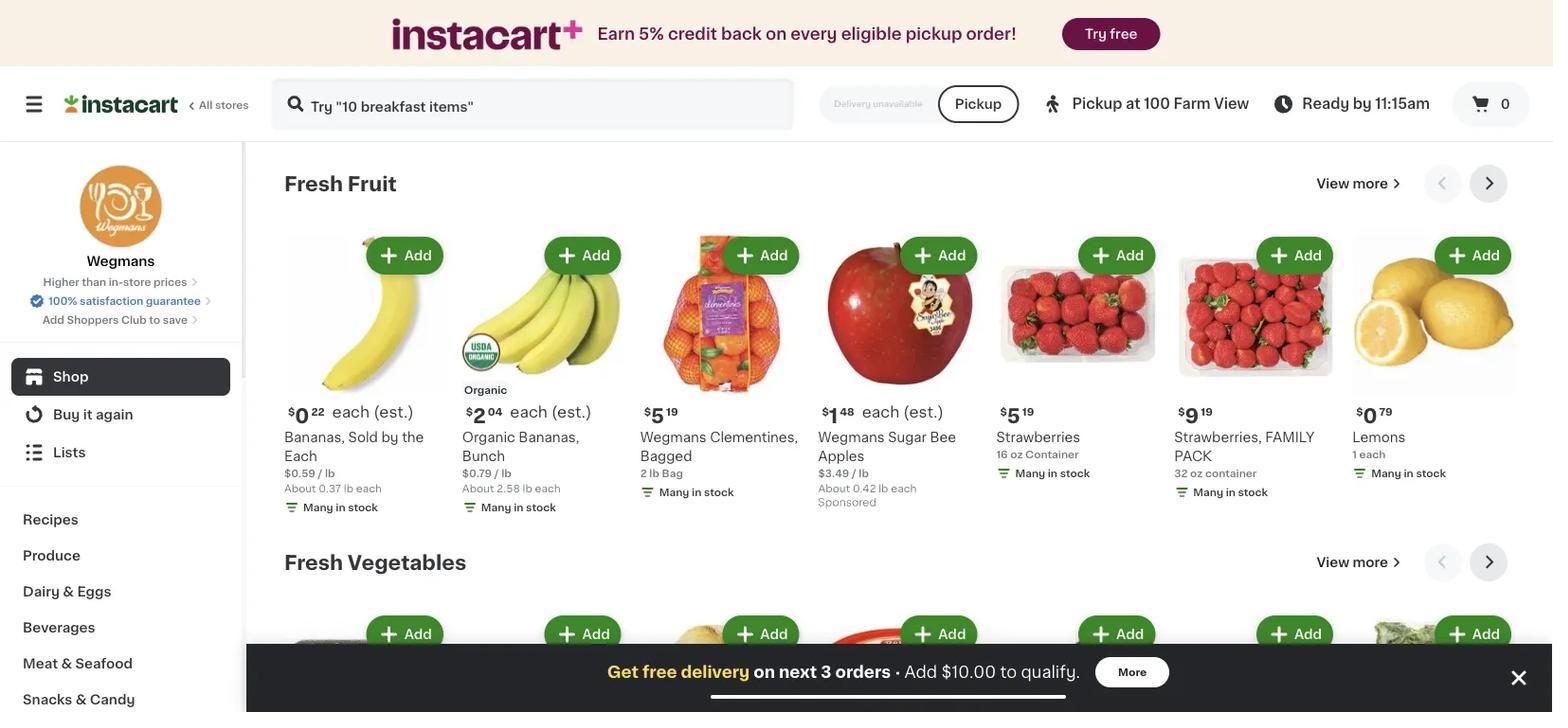 Task type: describe. For each thing, give the bounding box(es) containing it.
higher than in-store prices
[[43, 277, 187, 288]]

$ 1 48
[[822, 406, 855, 426]]

get
[[607, 665, 639, 681]]

lb up 0.37
[[325, 469, 335, 479]]

0 vertical spatial by
[[1353, 97, 1372, 111]]

19 for strawberries
[[1023, 407, 1035, 417]]

candy
[[90, 694, 135, 707]]

many for each
[[1372, 469, 1402, 479]]

pickup at 100 farm view
[[1073, 97, 1250, 111]]

meat
[[23, 658, 58, 671]]

satisfaction
[[80, 296, 143, 307]]

than
[[82, 277, 106, 288]]

view inside pickup at 100 farm view popup button
[[1215, 97, 1250, 111]]

strawberries 16 oz container
[[997, 431, 1081, 460]]

$ inside $ 2 04
[[466, 407, 473, 417]]

express icon image
[[393, 18, 582, 50]]

view more for fruit
[[1317, 177, 1389, 191]]

sugar
[[888, 431, 927, 444]]

view more for vegetables
[[1317, 556, 1389, 570]]

shop
[[53, 371, 89, 384]]

add shoppers club to save
[[43, 315, 188, 326]]

fresh fruit
[[284, 174, 397, 194]]

guarantee
[[146, 296, 201, 307]]

22
[[311, 407, 325, 417]]

$3.49
[[819, 469, 850, 479]]

add shoppers club to save link
[[43, 313, 199, 328]]

recipes
[[23, 514, 78, 527]]

bagged
[[641, 450, 693, 463]]

beverages
[[23, 622, 95, 635]]

pickup for pickup at 100 farm view
[[1073, 97, 1123, 111]]

again
[[96, 409, 133, 422]]

qualify.
[[1021, 665, 1081, 681]]

back
[[721, 26, 762, 42]]

product group containing 9
[[1175, 233, 1338, 504]]

each inside lemons 1 each
[[1360, 450, 1386, 460]]

11:15am
[[1376, 97, 1430, 111]]

•
[[895, 665, 901, 680]]

organic bananas, bunch $0.79 / lb about 2.58 lb each
[[462, 431, 580, 494]]

sold
[[348, 431, 378, 444]]

farm
[[1174, 97, 1211, 111]]

& for snacks
[[76, 694, 87, 707]]

earn 5% credit back on every eligible pickup order!
[[598, 26, 1017, 42]]

wegmans for wegmans
[[87, 255, 155, 268]]

$2.04 each (estimated) element
[[462, 404, 625, 428]]

32
[[1175, 469, 1188, 479]]

fresh vegetables
[[284, 553, 467, 573]]

try free
[[1085, 27, 1138, 41]]

earn
[[598, 26, 635, 42]]

many in stock for oz
[[1016, 469, 1090, 479]]

wegmans for wegmans clementines, bagged 2 lb bag
[[641, 431, 707, 444]]

79
[[1380, 407, 1393, 417]]

container
[[1026, 450, 1079, 460]]

stock for wegmans
[[704, 488, 734, 498]]

$0.79
[[462, 469, 492, 479]]

all stores
[[199, 100, 249, 110]]

(est.) for 2
[[552, 405, 592, 420]]

oz inside strawberries 16 oz container
[[1011, 450, 1023, 460]]

snacks & candy
[[23, 694, 135, 707]]

$ inside $ 9 19
[[1179, 407, 1186, 417]]

try
[[1085, 27, 1107, 41]]

2.58
[[497, 484, 520, 494]]

5%
[[639, 26, 664, 42]]

3
[[821, 665, 832, 681]]

free for try
[[1110, 27, 1138, 41]]

family
[[1266, 431, 1315, 444]]

5 for wegmans clementines, bagged
[[651, 406, 665, 426]]

eggs
[[77, 586, 111, 599]]

container
[[1206, 469, 1257, 479]]

prices
[[154, 277, 187, 288]]

in-
[[109, 277, 123, 288]]

$ 5 19 for strawberries
[[1001, 406, 1035, 426]]

each inside 'element'
[[510, 405, 548, 420]]

each right 48
[[862, 405, 900, 420]]

pickup for pickup
[[955, 98, 1002, 111]]

lists link
[[11, 434, 230, 472]]

$ 0 22
[[288, 406, 325, 426]]

service type group
[[819, 85, 1019, 123]]

strawberries,
[[1175, 431, 1262, 444]]

wegmans for wegmans sugar bee apples $3.49 / lb about 0.42 lb each
[[819, 431, 885, 444]]

higher than in-store prices link
[[43, 275, 199, 290]]

view more button for fresh fruit
[[1310, 165, 1410, 203]]

$ inside the $ 1 48
[[822, 407, 829, 417]]

by inside bananas, sold by the each $0.59 / lb about 0.37 lb each
[[382, 431, 399, 444]]

fresh for fresh fruit
[[284, 174, 343, 194]]

each (est.) for 0
[[332, 405, 414, 420]]

16
[[997, 450, 1008, 460]]

save
[[163, 315, 188, 326]]

more
[[1119, 668, 1147, 678]]

item carousel region containing fresh fruit
[[284, 165, 1516, 529]]

view more button for fresh vegetables
[[1310, 544, 1410, 582]]

instacart logo image
[[64, 93, 178, 116]]

eligible
[[841, 26, 902, 42]]

$10.00
[[942, 665, 996, 681]]

dairy & eggs
[[23, 586, 111, 599]]

stock for strawberries
[[1060, 469, 1090, 479]]

treatment tracker modal dialog
[[246, 645, 1554, 713]]

pickup button
[[938, 85, 1019, 123]]

0.42
[[853, 484, 876, 494]]

strawberries
[[997, 431, 1081, 444]]

produce link
[[11, 538, 230, 574]]

store
[[123, 277, 151, 288]]

100% satisfaction guarantee
[[48, 296, 201, 307]]

beverages link
[[11, 610, 230, 647]]

$ 9 19
[[1179, 406, 1213, 426]]

next
[[779, 665, 817, 681]]

$ 2 04
[[466, 406, 503, 426]]

many for bagged
[[660, 488, 690, 498]]

/ inside wegmans sugar bee apples $3.49 / lb about 0.42 lb each
[[852, 469, 857, 479]]

bananas, inside the organic bananas, bunch $0.79 / lb about 2.58 lb each
[[519, 431, 580, 444]]

5 for strawberries
[[1007, 406, 1021, 426]]

in for each
[[1404, 469, 1414, 479]]

recipes link
[[11, 502, 230, 538]]

all stores link
[[64, 78, 250, 131]]

1 for lemons
[[1353, 450, 1357, 460]]

0 for $ 0 79
[[1364, 406, 1378, 426]]

lb up 0.42
[[859, 469, 869, 479]]

add inside treatment tracker modal dialog
[[905, 665, 938, 681]]

5 $ from the left
[[1001, 407, 1007, 417]]

9
[[1186, 406, 1199, 426]]

each inside bananas, sold by the each $0.59 / lb about 0.37 lb each
[[356, 484, 382, 494]]

shop link
[[11, 358, 230, 396]]

Search field
[[273, 80, 793, 129]]

higher
[[43, 277, 79, 288]]

credit
[[668, 26, 717, 42]]

each up sold
[[332, 405, 370, 420]]



Task type: locate. For each thing, give the bounding box(es) containing it.
organic for organic
[[464, 385, 507, 396]]

vegetables
[[348, 553, 467, 573]]

0 horizontal spatial 19
[[666, 407, 678, 417]]

2 fresh from the top
[[284, 553, 343, 573]]

&
[[63, 586, 74, 599], [61, 658, 72, 671], [76, 694, 87, 707]]

$ inside $ 0 22
[[288, 407, 295, 417]]

lb inside wegmans clementines, bagged 2 lb bag
[[650, 469, 660, 479]]

2 more from the top
[[1353, 556, 1389, 570]]

0 horizontal spatial free
[[643, 665, 677, 681]]

0 horizontal spatial pickup
[[955, 98, 1002, 111]]

/
[[318, 469, 323, 479], [852, 469, 857, 479], [495, 469, 499, 479]]

& for meat
[[61, 658, 72, 671]]

100
[[1144, 97, 1171, 111]]

on right back
[[766, 26, 787, 42]]

2 horizontal spatial (est.)
[[904, 405, 944, 420]]

each right 0.42
[[891, 484, 917, 494]]

stock
[[1060, 469, 1090, 479], [1417, 469, 1447, 479], [704, 488, 734, 498], [1239, 488, 1269, 498], [348, 503, 378, 513], [526, 503, 556, 513]]

0 vertical spatial view more
[[1317, 177, 1389, 191]]

bee
[[930, 431, 957, 444]]

2 horizontal spatial 0
[[1501, 98, 1511, 111]]

2 down bagged
[[641, 469, 647, 479]]

each down lemons
[[1360, 450, 1386, 460]]

free
[[1110, 27, 1138, 41], [643, 665, 677, 681]]

0 vertical spatial oz
[[1011, 450, 1023, 460]]

item badge image
[[462, 334, 500, 372]]

ready
[[1303, 97, 1350, 111]]

2 left 04
[[473, 406, 486, 426]]

1 horizontal spatial /
[[495, 469, 499, 479]]

19 right 9
[[1201, 407, 1213, 417]]

many in stock
[[1016, 469, 1090, 479], [1372, 469, 1447, 479], [660, 488, 734, 498], [1194, 488, 1269, 498], [303, 503, 378, 513], [481, 503, 556, 513]]

in for pack
[[1226, 488, 1236, 498]]

$ left the 79
[[1357, 407, 1364, 417]]

19 up strawberries
[[1023, 407, 1035, 417]]

to inside treatment tracker modal dialog
[[1001, 665, 1017, 681]]

1 horizontal spatial 19
[[1023, 407, 1035, 417]]

lemons
[[1353, 431, 1406, 444]]

None search field
[[271, 78, 795, 131]]

$ left 48
[[822, 407, 829, 417]]

0 horizontal spatial by
[[382, 431, 399, 444]]

wegmans link
[[79, 165, 163, 271]]

0 horizontal spatial bananas,
[[284, 431, 345, 444]]

0 button
[[1453, 82, 1531, 127]]

1 horizontal spatial about
[[462, 484, 494, 494]]

1 horizontal spatial wegmans
[[641, 431, 707, 444]]

wegmans inside wegmans sugar bee apples $3.49 / lb about 0.42 lb each
[[819, 431, 885, 444]]

about inside wegmans sugar bee apples $3.49 / lb about 0.42 lb each
[[819, 484, 850, 494]]

organic up 04
[[464, 385, 507, 396]]

bag
[[662, 469, 683, 479]]

0 vertical spatial organic
[[464, 385, 507, 396]]

pickup left at
[[1073, 97, 1123, 111]]

0 horizontal spatial each (est.)
[[332, 405, 414, 420]]

(est.) for 0
[[374, 405, 414, 420]]

each inside wegmans sugar bee apples $3.49 / lb about 0.42 lb each
[[891, 484, 917, 494]]

1 about from the left
[[284, 484, 316, 494]]

1 bananas, from the left
[[284, 431, 345, 444]]

lb up 2.58
[[502, 469, 512, 479]]

$ 5 19
[[644, 406, 678, 426], [1001, 406, 1035, 426]]

0 horizontal spatial 1
[[829, 406, 838, 426]]

oz right the 32
[[1191, 469, 1203, 479]]

about inside bananas, sold by the each $0.59 / lb about 0.37 lb each
[[284, 484, 316, 494]]

$ up strawberries,
[[1179, 407, 1186, 417]]

bananas, sold by the each $0.59 / lb about 0.37 lb each
[[284, 431, 424, 494]]

1 19 from the left
[[666, 407, 678, 417]]

(est.) up the organic bananas, bunch $0.79 / lb about 2.58 lb each
[[552, 405, 592, 420]]

1 vertical spatial organic
[[462, 431, 515, 444]]

0 vertical spatial 1
[[829, 406, 838, 426]]

1 view more button from the top
[[1310, 165, 1410, 203]]

2 inside 'element'
[[473, 406, 486, 426]]

0 vertical spatial on
[[766, 26, 787, 42]]

0 vertical spatial item carousel region
[[284, 165, 1516, 529]]

many in stock for bagged
[[660, 488, 734, 498]]

1 horizontal spatial oz
[[1191, 469, 1203, 479]]

7 $ from the left
[[1357, 407, 1364, 417]]

many for pack
[[1194, 488, 1224, 498]]

item carousel region
[[284, 165, 1516, 529], [284, 544, 1516, 713]]

1 view more from the top
[[1317, 177, 1389, 191]]

/ inside the organic bananas, bunch $0.79 / lb about 2.58 lb each
[[495, 469, 499, 479]]

each (est.) inside $2.04 each (estimated) 'element'
[[510, 405, 592, 420]]

04
[[488, 407, 503, 417]]

organic for organic bananas, bunch $0.79 / lb about 2.58 lb each
[[462, 431, 515, 444]]

(est.) up the
[[374, 405, 414, 420]]

1 vertical spatial fresh
[[284, 553, 343, 573]]

6 $ from the left
[[1179, 407, 1186, 417]]

wegmans inside wegmans clementines, bagged 2 lb bag
[[641, 431, 707, 444]]

1 horizontal spatial free
[[1110, 27, 1138, 41]]

1 vertical spatial on
[[754, 665, 775, 681]]

buy it again
[[53, 409, 133, 422]]

buy
[[53, 409, 80, 422]]

2 vertical spatial view
[[1317, 556, 1350, 570]]

1 horizontal spatial each (est.)
[[510, 405, 592, 420]]

fresh for fresh vegetables
[[284, 553, 343, 573]]

0 horizontal spatial to
[[149, 315, 160, 326]]

on inside treatment tracker modal dialog
[[754, 665, 775, 681]]

0 vertical spatial fresh
[[284, 174, 343, 194]]

the
[[402, 431, 424, 444]]

1 vertical spatial view
[[1317, 177, 1350, 191]]

product group containing 1
[[819, 233, 982, 514]]

bananas,
[[284, 431, 345, 444], [519, 431, 580, 444]]

each right 04
[[510, 405, 548, 420]]

19 inside $ 9 19
[[1201, 407, 1213, 417]]

2
[[473, 406, 486, 426], [641, 469, 647, 479]]

100%
[[48, 296, 77, 307]]

each (est.) up sugar at right
[[862, 405, 944, 420]]

oz right 16
[[1011, 450, 1023, 460]]

about down $0.79
[[462, 484, 494, 494]]

19
[[666, 407, 678, 417], [1023, 407, 1035, 417], [1201, 407, 1213, 417]]

every
[[791, 26, 838, 42]]

fruit
[[348, 174, 397, 194]]

$1.48 each (estimated) element
[[819, 404, 982, 428]]

2 / from the left
[[852, 469, 857, 479]]

in for bagged
[[692, 488, 702, 498]]

fresh down 0.37
[[284, 553, 343, 573]]

lb left bag
[[650, 469, 660, 479]]

add
[[404, 249, 432, 263], [583, 249, 610, 263], [761, 249, 788, 263], [939, 249, 966, 263], [1117, 249, 1144, 263], [1295, 249, 1323, 263], [1473, 249, 1501, 263], [43, 315, 64, 326], [404, 629, 432, 642], [583, 629, 610, 642], [761, 629, 788, 642], [939, 629, 966, 642], [1117, 629, 1144, 642], [1295, 629, 1323, 642], [1473, 629, 1501, 642], [905, 665, 938, 681]]

1 horizontal spatial (est.)
[[552, 405, 592, 420]]

2 item carousel region from the top
[[284, 544, 1516, 713]]

0 vertical spatial 2
[[473, 406, 486, 426]]

19 up bagged
[[666, 407, 678, 417]]

oz inside strawberries, family pack 32 oz container
[[1191, 469, 1203, 479]]

by left the
[[382, 431, 399, 444]]

1 horizontal spatial 0
[[1364, 406, 1378, 426]]

0 horizontal spatial 5
[[651, 406, 665, 426]]

1 vertical spatial view more button
[[1310, 544, 1410, 582]]

0 vertical spatial view
[[1215, 97, 1250, 111]]

each (est.) right 04
[[510, 405, 592, 420]]

2 horizontal spatial wegmans
[[819, 431, 885, 444]]

& for dairy
[[63, 586, 74, 599]]

dairy & eggs link
[[11, 574, 230, 610]]

fresh left fruit
[[284, 174, 343, 194]]

0 horizontal spatial /
[[318, 469, 323, 479]]

product group containing 2
[[462, 233, 625, 519]]

0.37
[[319, 484, 341, 494]]

1 inside lemons 1 each
[[1353, 450, 1357, 460]]

shoppers
[[67, 315, 119, 326]]

0 horizontal spatial 0
[[295, 406, 309, 426]]

pickup at 100 farm view button
[[1042, 78, 1250, 131]]

2 each (est.) from the left
[[862, 405, 944, 420]]

$ up 16
[[1001, 407, 1007, 417]]

1 vertical spatial by
[[382, 431, 399, 444]]

organic up bunch
[[462, 431, 515, 444]]

at
[[1126, 97, 1141, 111]]

pickup inside button
[[955, 98, 1002, 111]]

1 horizontal spatial $ 5 19
[[1001, 406, 1035, 426]]

1 each (est.) from the left
[[332, 405, 414, 420]]

free for get
[[643, 665, 677, 681]]

0 inside button
[[1501, 98, 1511, 111]]

view for fresh fruit
[[1317, 177, 1350, 191]]

1 horizontal spatial by
[[1353, 97, 1372, 111]]

lemons 1 each
[[1353, 431, 1406, 460]]

stores
[[215, 100, 249, 110]]

/ up 2.58
[[495, 469, 499, 479]]

about inside the organic bananas, bunch $0.79 / lb about 2.58 lb each
[[462, 484, 494, 494]]

view
[[1215, 97, 1250, 111], [1317, 177, 1350, 191], [1317, 556, 1350, 570]]

1 horizontal spatial to
[[1001, 665, 1017, 681]]

0 horizontal spatial $ 5 19
[[644, 406, 678, 426]]

each (est.) for 1
[[862, 405, 944, 420]]

to left save on the left top of the page
[[149, 315, 160, 326]]

19 for wegmans
[[666, 407, 678, 417]]

view more
[[1317, 177, 1389, 191], [1317, 556, 1389, 570]]

about down $0.59
[[284, 484, 316, 494]]

0 horizontal spatial 2
[[473, 406, 486, 426]]

/ up 0.37
[[318, 469, 323, 479]]

2 $ from the left
[[822, 407, 829, 417]]

to inside 'link'
[[149, 315, 160, 326]]

1 (est.) from the left
[[374, 405, 414, 420]]

(est.) inside $0.22 each (estimated) element
[[374, 405, 414, 420]]

2 horizontal spatial each (est.)
[[862, 405, 944, 420]]

0 horizontal spatial oz
[[1011, 450, 1023, 460]]

all
[[199, 100, 213, 110]]

stock for strawberries,
[[1239, 488, 1269, 498]]

meat & seafood
[[23, 658, 133, 671]]

wegmans up bagged
[[641, 431, 707, 444]]

2 5 from the left
[[1007, 406, 1021, 426]]

each (est.) up sold
[[332, 405, 414, 420]]

1 for $
[[829, 406, 838, 426]]

1 vertical spatial oz
[[1191, 469, 1203, 479]]

each (est.) for 2
[[510, 405, 592, 420]]

0 vertical spatial more
[[1353, 177, 1389, 191]]

wegmans logo image
[[79, 165, 163, 248]]

& left "eggs"
[[63, 586, 74, 599]]

3 about from the left
[[462, 484, 494, 494]]

item carousel region containing fresh vegetables
[[284, 544, 1516, 713]]

ready by 11:15am link
[[1272, 93, 1430, 116]]

5 up bagged
[[651, 406, 665, 426]]

more for fresh vegetables
[[1353, 556, 1389, 570]]

produce
[[23, 550, 81, 563]]

5 up strawberries
[[1007, 406, 1021, 426]]

0 horizontal spatial (est.)
[[374, 405, 414, 420]]

view for fresh vegetables
[[1317, 556, 1350, 570]]

many in stock for each
[[1372, 469, 1447, 479]]

2 horizontal spatial about
[[819, 484, 850, 494]]

1 horizontal spatial 5
[[1007, 406, 1021, 426]]

main content
[[246, 142, 1554, 713]]

4 $ from the left
[[644, 407, 651, 417]]

to right $10.00
[[1001, 665, 1017, 681]]

$ 5 19 for wegmans clementines, bagged
[[644, 406, 678, 426]]

(est.) inside $2.04 each (estimated) 'element'
[[552, 405, 592, 420]]

2 (est.) from the left
[[904, 405, 944, 420]]

$ inside $ 0 79
[[1357, 407, 1364, 417]]

stock for lemons
[[1417, 469, 1447, 479]]

pickup
[[906, 26, 963, 42]]

& right meat
[[61, 658, 72, 671]]

$ 5 19 up strawberries
[[1001, 406, 1035, 426]]

1 vertical spatial 2
[[641, 469, 647, 479]]

pickup inside popup button
[[1073, 97, 1123, 111]]

bunch
[[462, 450, 505, 463]]

1 fresh from the top
[[284, 174, 343, 194]]

0 for $ 0 22
[[295, 406, 309, 426]]

more for fresh fruit
[[1353, 177, 1389, 191]]

wegmans up higher than in-store prices link
[[87, 255, 155, 268]]

each right 0.37
[[356, 484, 382, 494]]

$ 0 79
[[1357, 406, 1393, 426]]

1 vertical spatial view more
[[1317, 556, 1389, 570]]

product group
[[284, 233, 447, 519], [462, 233, 625, 519], [641, 233, 803, 504], [819, 233, 982, 514], [997, 233, 1160, 485], [1175, 233, 1338, 504], [1353, 233, 1516, 485], [284, 612, 447, 713], [462, 612, 625, 713], [641, 612, 803, 713], [819, 612, 982, 713], [997, 612, 1160, 713], [1175, 612, 1338, 713], [1353, 612, 1516, 713]]

1 horizontal spatial 2
[[641, 469, 647, 479]]

3 $ from the left
[[466, 407, 473, 417]]

lb right 2.58
[[523, 484, 533, 494]]

19 for strawberries,
[[1201, 407, 1213, 417]]

2 horizontal spatial 19
[[1201, 407, 1213, 417]]

on left next
[[754, 665, 775, 681]]

orders
[[836, 665, 891, 681]]

0 vertical spatial &
[[63, 586, 74, 599]]

each right 2.58
[[535, 484, 561, 494]]

bananas, down $2.04 each (estimated) 'element'
[[519, 431, 580, 444]]

many for oz
[[1016, 469, 1046, 479]]

/ inside bananas, sold by the each $0.59 / lb about 0.37 lb each
[[318, 469, 323, 479]]

(est.) up sugar at right
[[904, 405, 944, 420]]

$0.59
[[284, 469, 316, 479]]

2 horizontal spatial /
[[852, 469, 857, 479]]

(est.) inside $1.48 each (estimated) element
[[904, 405, 944, 420]]

$ up bagged
[[644, 407, 651, 417]]

bananas, inside bananas, sold by the each $0.59 / lb about 0.37 lb each
[[284, 431, 345, 444]]

2 $ 5 19 from the left
[[1001, 406, 1035, 426]]

3 (est.) from the left
[[552, 405, 592, 420]]

1 vertical spatial 1
[[1353, 450, 1357, 460]]

by right the ready
[[1353, 97, 1372, 111]]

lb right 0.42
[[879, 484, 889, 494]]

pack
[[1175, 450, 1212, 463]]

more
[[1353, 177, 1389, 191], [1353, 556, 1389, 570]]

free inside treatment tracker modal dialog
[[643, 665, 677, 681]]

3 each (est.) from the left
[[510, 405, 592, 420]]

0 horizontal spatial wegmans
[[87, 255, 155, 268]]

free right try at the top
[[1110, 27, 1138, 41]]

0 vertical spatial to
[[149, 315, 160, 326]]

lists
[[53, 446, 86, 460]]

/ up 0.42
[[852, 469, 857, 479]]

ready by 11:15am
[[1303, 97, 1430, 111]]

(est.) for 1
[[904, 405, 944, 420]]

1 vertical spatial to
[[1001, 665, 1017, 681]]

1 horizontal spatial bananas,
[[519, 431, 580, 444]]

48
[[840, 407, 855, 417]]

$ 5 19 up bagged
[[644, 406, 678, 426]]

$ left 22
[[288, 407, 295, 417]]

1 $ 5 19 from the left
[[644, 406, 678, 426]]

each (est.) inside $1.48 each (estimated) element
[[862, 405, 944, 420]]

organic inside the organic bananas, bunch $0.79 / lb about 2.58 lb each
[[462, 431, 515, 444]]

in for oz
[[1048, 469, 1058, 479]]

lb right 0.37
[[344, 484, 354, 494]]

2 view more from the top
[[1317, 556, 1389, 570]]

1 inside product group
[[829, 406, 838, 426]]

about down the $3.49
[[819, 484, 850, 494]]

wegmans
[[87, 255, 155, 268], [819, 431, 885, 444], [641, 431, 707, 444]]

dairy
[[23, 586, 60, 599]]

0 vertical spatial view more button
[[1310, 165, 1410, 203]]

delivery
[[681, 665, 750, 681]]

$ left 04
[[466, 407, 473, 417]]

apples
[[819, 450, 865, 463]]

add inside add shoppers club to save 'link'
[[43, 315, 64, 326]]

0 vertical spatial free
[[1110, 27, 1138, 41]]

2 inside wegmans clementines, bagged 2 lb bag
[[641, 469, 647, 479]]

2 view more button from the top
[[1310, 544, 1410, 582]]

pickup down order!
[[955, 98, 1002, 111]]

many in stock for pack
[[1194, 488, 1269, 498]]

1 more from the top
[[1353, 177, 1389, 191]]

pickup
[[1073, 97, 1123, 111], [955, 98, 1002, 111]]

2 vertical spatial &
[[76, 694, 87, 707]]

100% satisfaction guarantee button
[[29, 290, 212, 309]]

each (est.) inside $0.22 each (estimated) element
[[332, 405, 414, 420]]

1 vertical spatial &
[[61, 658, 72, 671]]

sponsored badge image
[[819, 498, 876, 509]]

2 19 from the left
[[1023, 407, 1035, 417]]

order!
[[967, 26, 1017, 42]]

1 vertical spatial free
[[643, 665, 677, 681]]

each inside the organic bananas, bunch $0.79 / lb about 2.58 lb each
[[535, 484, 561, 494]]

1 horizontal spatial pickup
[[1073, 97, 1123, 111]]

buy it again link
[[11, 396, 230, 434]]

wegmans up the apples
[[819, 431, 885, 444]]

seafood
[[75, 658, 133, 671]]

bananas, down $ 0 22
[[284, 431, 345, 444]]

1 item carousel region from the top
[[284, 165, 1516, 529]]

1 vertical spatial item carousel region
[[284, 544, 1516, 713]]

snacks & candy link
[[11, 683, 230, 713]]

1 vertical spatial more
[[1353, 556, 1389, 570]]

$0.22 each (estimated) element
[[284, 404, 447, 428]]

1 / from the left
[[318, 469, 323, 479]]

3 / from the left
[[495, 469, 499, 479]]

to
[[149, 315, 160, 326], [1001, 665, 1017, 681]]

free right the get
[[643, 665, 677, 681]]

snacks
[[23, 694, 72, 707]]

1 $ from the left
[[288, 407, 295, 417]]

get free delivery on next 3 orders • add $10.00 to qualify.
[[607, 665, 1081, 681]]

1 5 from the left
[[651, 406, 665, 426]]

2 bananas, from the left
[[519, 431, 580, 444]]

clementines,
[[710, 431, 798, 444]]

& left candy
[[76, 694, 87, 707]]

1 horizontal spatial 1
[[1353, 450, 1357, 460]]

(est.)
[[374, 405, 414, 420], [904, 405, 944, 420], [552, 405, 592, 420]]

each
[[332, 405, 370, 420], [862, 405, 900, 420], [510, 405, 548, 420], [1360, 450, 1386, 460], [356, 484, 382, 494], [891, 484, 917, 494], [535, 484, 561, 494]]

1 left 48
[[829, 406, 838, 426]]

main content containing fresh fruit
[[246, 142, 1554, 713]]

1 down lemons
[[1353, 450, 1357, 460]]

0 horizontal spatial about
[[284, 484, 316, 494]]

3 19 from the left
[[1201, 407, 1213, 417]]

1
[[829, 406, 838, 426], [1353, 450, 1357, 460]]

0
[[1501, 98, 1511, 111], [295, 406, 309, 426], [1364, 406, 1378, 426]]

2 about from the left
[[819, 484, 850, 494]]



Task type: vqa. For each thing, say whether or not it's contained in the screenshot.


